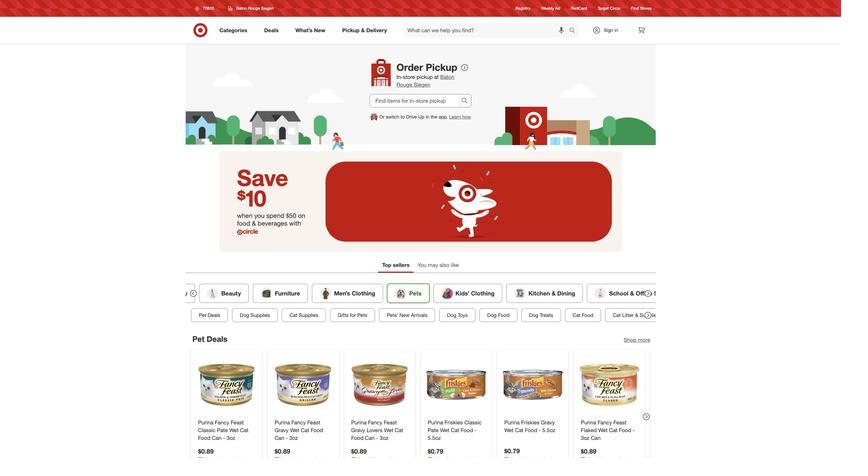 Task type: vqa. For each thing, say whether or not it's contained in the screenshot.
2nd Can from right
yes



Task type: locate. For each thing, give the bounding box(es) containing it.
toys
[[458, 312, 468, 318]]

wet inside the 'purina friskies gravy wet cat food - 5.5oz'
[[504, 427, 514, 434]]

1 horizontal spatial pickup
[[426, 61, 458, 73]]

dog for dog food
[[487, 312, 497, 318]]

purina fancy feast classic pate wet cat food can - 3oz
[[198, 419, 249, 441]]

deals down beauty button
[[208, 312, 220, 318]]

4 can from the left
[[591, 435, 601, 441]]

1 vertical spatial new
[[400, 312, 410, 318]]

cat inside purina fancy feast flaked wet cat food - 3oz can
[[609, 427, 618, 434]]

baton rouge siegen
[[236, 6, 274, 11], [397, 74, 455, 88]]

dog inside button
[[240, 312, 249, 318]]

learn
[[449, 114, 461, 120]]

deals
[[264, 27, 279, 33], [208, 312, 220, 318], [207, 334, 227, 344]]

1 vertical spatial siegen
[[414, 81, 431, 88]]

pickup left delivery
[[342, 27, 360, 33]]

dog for dog treats
[[529, 312, 539, 318]]

2 clothing from the left
[[471, 290, 495, 297]]

pet down beauty button
[[199, 312, 206, 318]]

2 friskies from the left
[[521, 419, 540, 426]]

food inside purina fancy feast flaked wet cat food - 3oz can
[[619, 427, 632, 434]]

pet
[[199, 312, 206, 318], [192, 334, 204, 344]]

1 feast from the left
[[231, 419, 244, 426]]

1 horizontal spatial clothing
[[471, 290, 495, 297]]

food inside purina fancy feast classic pate wet cat food can - 3oz
[[198, 435, 210, 441]]

gravy inside purina fancy feast gravy lovers wet cat food can - 3oz
[[351, 427, 365, 434]]

purina inside purina fancy feast classic pate wet cat food can - 3oz
[[198, 419, 213, 426]]

2 3oz from the left
[[289, 435, 298, 441]]

1 friskies from the left
[[445, 419, 463, 426]]

0 horizontal spatial 5.5oz
[[428, 435, 441, 441]]

3oz inside purina fancy feast gravy wet cat food can - 3oz
[[289, 435, 298, 441]]

purina
[[198, 419, 213, 426], [275, 419, 290, 426], [351, 419, 367, 426], [428, 419, 443, 426], [504, 419, 520, 426], [581, 419, 596, 426]]

wet inside purina fancy feast gravy lovers wet cat food can - 3oz
[[384, 427, 393, 434]]

& left dining
[[552, 290, 556, 297]]

gravy inside purina fancy feast gravy wet cat food can - 3oz
[[275, 427, 289, 434]]

cat supplies button
[[282, 308, 326, 322]]

purina fancy feast gravy wet cat food can - 3oz
[[275, 419, 323, 441]]

baton inside "dropdown button"
[[236, 6, 247, 11]]

purina friskies gravy wet cat food - 5.5oz image
[[503, 355, 563, 415], [503, 355, 563, 415]]

dog food button
[[480, 308, 517, 322]]

feast inside purina fancy feast gravy lovers wet cat food can - 3oz
[[384, 419, 397, 426]]

men's clothing button
[[312, 284, 383, 303]]

1 vertical spatial in
[[426, 114, 430, 120]]

furniture button
[[253, 284, 308, 303]]

0 horizontal spatial baton rouge siegen
[[236, 6, 274, 11]]

- inside purina fancy feast flaked wet cat food - 3oz can
[[633, 427, 635, 434]]

dog
[[240, 312, 249, 318], [447, 312, 457, 318], [487, 312, 497, 318], [529, 312, 539, 318]]

$0.79 down the 'purina friskies gravy wet cat food - 5.5oz'
[[504, 447, 520, 455]]

siegen up deals link
[[261, 6, 274, 11]]

$0.79 for purina friskies classic pate wet cat food - 5.5oz
[[428, 447, 443, 455]]

friskies
[[445, 419, 463, 426], [521, 419, 540, 426]]

supplies inside school & office supplies button
[[654, 290, 678, 297]]

5.5oz
[[543, 427, 556, 434], [428, 435, 441, 441]]

4 dog from the left
[[529, 312, 539, 318]]

1 vertical spatial pets
[[357, 312, 367, 318]]

baton rouge siegen down order pickup
[[397, 74, 455, 88]]

$0.89 down purina fancy feast classic pate wet cat food can - 3oz on the left bottom of the page
[[198, 447, 214, 455]]

- inside purina fancy feast classic pate wet cat food can - 3oz
[[223, 435, 225, 441]]

purina fancy feast gravy lovers wet cat food can - 3oz image
[[350, 355, 410, 415], [350, 355, 410, 415]]

cat inside purina fancy feast classic pate wet cat food can - 3oz
[[240, 427, 249, 434]]

0 horizontal spatial pets
[[357, 312, 367, 318]]

food inside the purina friskies classic pate wet cat food - 5.5oz
[[461, 427, 473, 434]]

pate inside the purina friskies classic pate wet cat food - 5.5oz
[[428, 427, 439, 434]]

kitchen
[[529, 290, 550, 297]]

pet deals button
[[191, 308, 228, 322]]

3 $0.89 from the left
[[351, 447, 367, 455]]

purina fancy feast classic pate wet cat food can - 3oz image
[[197, 355, 257, 415], [197, 355, 257, 415]]

pets' new arrivals button
[[379, 308, 435, 322]]

supplies down furniture button
[[250, 312, 270, 318]]

supplies right litter
[[640, 312, 660, 318]]

can
[[212, 435, 222, 441], [275, 435, 284, 441], [365, 435, 375, 441], [591, 435, 601, 441]]

0 horizontal spatial baton
[[236, 6, 247, 11]]

deals link
[[259, 23, 287, 38]]

new
[[314, 27, 326, 33], [400, 312, 410, 318]]

0 horizontal spatial clothing
[[352, 290, 375, 297]]

can inside purina fancy feast gravy wet cat food can - 3oz
[[275, 435, 284, 441]]

& left office
[[630, 290, 634, 297]]

2 horizontal spatial gravy
[[541, 419, 555, 426]]

baton rouge siegen button
[[224, 2, 278, 14]]

sign in link
[[587, 23, 629, 38]]

0 vertical spatial classic
[[464, 419, 482, 426]]

4 $0.89 from the left
[[581, 447, 597, 455]]

supplies inside dog supplies button
[[250, 312, 270, 318]]

0 vertical spatial rouge
[[248, 6, 260, 11]]

3oz
[[227, 435, 235, 441], [289, 435, 298, 441], [380, 435, 388, 441], [581, 435, 590, 441]]

$0.89 for purina fancy feast flaked wet cat food - 3oz can
[[581, 447, 597, 455]]

1 horizontal spatial friskies
[[521, 419, 540, 426]]

2 feast from the left
[[307, 419, 320, 426]]

cat inside the purina friskies classic pate wet cat food - 5.5oz
[[451, 427, 459, 434]]

4 purina from the left
[[428, 419, 443, 426]]

pets inside gifts for pets button
[[357, 312, 367, 318]]

treats
[[540, 312, 553, 318]]

dog left the treats
[[529, 312, 539, 318]]

dog down kids' clothing
[[487, 312, 497, 318]]

purina fancy feast gravy wet cat food can - 3oz image
[[273, 355, 333, 415], [273, 355, 333, 415]]

1 horizontal spatial classic
[[464, 419, 482, 426]]

wet inside purina fancy feast classic pate wet cat food can - 3oz
[[229, 427, 239, 434]]

purina friskies gravy wet cat food - 5.5oz link
[[504, 419, 562, 434]]

$0.79 down the purina friskies classic pate wet cat food - 5.5oz
[[428, 447, 443, 455]]

1 horizontal spatial siegen
[[414, 81, 431, 88]]

1 horizontal spatial $0.79
[[504, 447, 520, 455]]

categories link
[[214, 23, 256, 38]]

1 clothing from the left
[[352, 290, 375, 297]]

purina for purina fancy feast flaked wet cat food - 3oz can
[[581, 419, 596, 426]]

target circle
[[598, 6, 621, 11]]

dog left the toys
[[447, 312, 457, 318]]

1 pate from the left
[[217, 427, 228, 434]]

1 vertical spatial baton
[[441, 74, 455, 80]]

0 horizontal spatial gravy
[[275, 427, 289, 434]]

fancy inside purina fancy feast gravy lovers wet cat food can - 3oz
[[368, 419, 382, 426]]

0 horizontal spatial siegen
[[261, 6, 274, 11]]

1 purina from the left
[[198, 419, 213, 426]]

purina inside purina fancy feast gravy lovers wet cat food can - 3oz
[[351, 419, 367, 426]]

3 3oz from the left
[[380, 435, 388, 441]]

0 horizontal spatial new
[[314, 27, 326, 33]]

0 vertical spatial pickup
[[342, 27, 360, 33]]

order
[[397, 61, 423, 73]]

0 vertical spatial pets
[[409, 290, 422, 297]]

siegen down pickup
[[414, 81, 431, 88]]

classic inside purina fancy feast classic pate wet cat food can - 3oz
[[198, 427, 215, 434]]

1 $0.89 from the left
[[198, 447, 214, 455]]

1 fancy from the left
[[215, 419, 229, 426]]

dog toys button
[[439, 308, 476, 322]]

1 vertical spatial 5.5oz
[[428, 435, 441, 441]]

clothing right kids'
[[471, 290, 495, 297]]

1 wet from the left
[[229, 427, 239, 434]]

deals down the baton rouge siegen "dropdown button"
[[264, 27, 279, 33]]

$0.89 down flaked
[[581, 447, 597, 455]]

fancy inside purina fancy feast gravy wet cat food can - 3oz
[[292, 419, 306, 426]]

friskies inside the 'purina friskies gravy wet cat food - 5.5oz'
[[521, 419, 540, 426]]

2 wet from the left
[[290, 427, 299, 434]]

baby button
[[151, 284, 195, 303]]

wet inside purina fancy feast flaked wet cat food - 3oz can
[[599, 427, 608, 434]]

4 wet from the left
[[440, 427, 450, 434]]

$0.89 down lovers
[[351, 447, 367, 455]]

kids' clothing
[[456, 290, 495, 297]]

& up circle
[[252, 219, 256, 227]]

1 horizontal spatial gravy
[[351, 427, 365, 434]]

rouge down in-
[[397, 81, 413, 88]]

fancy for purina fancy feast classic pate wet cat food can - 3oz
[[215, 419, 229, 426]]

supplies inside the cat supplies 'button'
[[299, 312, 318, 318]]

weekly ad link
[[542, 6, 561, 11]]

friskies inside the purina friskies classic pate wet cat food - 5.5oz
[[445, 419, 463, 426]]

1 vertical spatial classic
[[198, 427, 215, 434]]

fancy for purina fancy feast flaked wet cat food - 3oz can
[[598, 419, 612, 426]]

purina inside the purina friskies classic pate wet cat food - 5.5oz
[[428, 419, 443, 426]]

& inside button
[[552, 290, 556, 297]]

deals down pet deals button
[[207, 334, 227, 344]]

- inside purina fancy feast gravy wet cat food can - 3oz
[[286, 435, 288, 441]]

feast for purina fancy feast gravy lovers wet cat food can - 3oz
[[384, 419, 397, 426]]

pet deals
[[199, 312, 220, 318], [192, 334, 227, 344]]

5.5oz inside the purina friskies classic pate wet cat food - 5.5oz
[[428, 435, 441, 441]]

1 horizontal spatial pate
[[428, 427, 439, 434]]

feast for purina fancy feast flaked wet cat food - 3oz can
[[614, 419, 627, 426]]

$0.89 down purina fancy feast gravy wet cat food can - 3oz
[[275, 447, 290, 455]]

3 can from the left
[[365, 435, 375, 441]]

new inside button
[[400, 312, 410, 318]]

cat food
[[573, 312, 594, 318]]

delivery
[[367, 27, 387, 33]]

1 can from the left
[[212, 435, 222, 441]]

3 feast from the left
[[384, 419, 397, 426]]

sign
[[604, 27, 614, 33]]

0 vertical spatial baton rouge siegen
[[236, 6, 274, 11]]

dog down beauty
[[240, 312, 249, 318]]

3 dog from the left
[[487, 312, 497, 318]]

2 fancy from the left
[[292, 419, 306, 426]]

rouge inside "dropdown button"
[[248, 6, 260, 11]]

2 $0.89 from the left
[[275, 447, 290, 455]]

cat
[[290, 312, 297, 318], [573, 312, 581, 318], [613, 312, 621, 318], [240, 427, 249, 434], [301, 427, 309, 434], [395, 427, 403, 434], [451, 427, 459, 434], [515, 427, 524, 434], [609, 427, 618, 434]]

target circle link
[[598, 6, 621, 11]]

kitchen & dining
[[529, 290, 575, 297]]

$50
[[286, 212, 297, 219]]

search
[[566, 27, 582, 34]]

school & office supplies button
[[587, 284, 686, 303]]

can inside purina fancy feast flaked wet cat food - 3oz can
[[591, 435, 601, 441]]

5 wet from the left
[[504, 427, 514, 434]]

4 feast from the left
[[614, 419, 627, 426]]

feast inside purina fancy feast classic pate wet cat food can - 3oz
[[231, 419, 244, 426]]

fancy inside purina fancy feast classic pate wet cat food can - 3oz
[[215, 419, 229, 426]]

1 dog from the left
[[240, 312, 249, 318]]

wet
[[229, 427, 239, 434], [290, 427, 299, 434], [384, 427, 393, 434], [440, 427, 450, 434], [504, 427, 514, 434], [599, 427, 608, 434]]

1 horizontal spatial rouge
[[397, 81, 413, 88]]

3 purina from the left
[[351, 419, 367, 426]]

0 horizontal spatial friskies
[[445, 419, 463, 426]]

gifts for pets
[[338, 312, 367, 318]]

1 vertical spatial pickup
[[426, 61, 458, 73]]

fancy inside purina fancy feast flaked wet cat food - 3oz can
[[598, 419, 612, 426]]

0 vertical spatial baton
[[236, 6, 247, 11]]

supplies down furniture
[[299, 312, 318, 318]]

circle
[[610, 6, 621, 11]]

&
[[361, 27, 365, 33], [252, 219, 256, 227], [552, 290, 556, 297], [630, 290, 634, 297], [635, 312, 639, 318]]

1 vertical spatial rouge
[[397, 81, 413, 88]]

rouge up deals link
[[248, 6, 260, 11]]

purina inside purina fancy feast flaked wet cat food - 3oz can
[[581, 419, 596, 426]]

6 wet from the left
[[599, 427, 608, 434]]

4 3oz from the left
[[581, 435, 590, 441]]

in right up
[[426, 114, 430, 120]]

supplies right office
[[654, 290, 678, 297]]

gravy inside the 'purina friskies gravy wet cat food - 5.5oz'
[[541, 419, 555, 426]]

clothing right men's
[[352, 290, 375, 297]]

top sellers
[[383, 262, 410, 268]]

in-
[[397, 74, 403, 80]]

pickup up at
[[426, 61, 458, 73]]

pet down pet deals button
[[192, 334, 204, 344]]

baton up categories link
[[236, 6, 247, 11]]

with
[[289, 219, 301, 227]]

3 wet from the left
[[384, 427, 393, 434]]

feast inside purina fancy feast flaked wet cat food - 3oz can
[[614, 419, 627, 426]]

& for kitchen
[[552, 290, 556, 297]]

2 dog from the left
[[447, 312, 457, 318]]

feast inside purina fancy feast gravy wet cat food can - 3oz
[[307, 419, 320, 426]]

0 vertical spatial in
[[615, 27, 619, 33]]

supplies inside cat litter & supplies button
[[640, 312, 660, 318]]

5 purina from the left
[[504, 419, 520, 426]]

2 can from the left
[[275, 435, 284, 441]]

6 purina from the left
[[581, 419, 596, 426]]

pickup inside pickup & delivery link
[[342, 27, 360, 33]]

& for pickup
[[361, 27, 365, 33]]

purina inside purina fancy feast gravy wet cat food can - 3oz
[[275, 419, 290, 426]]

baton right at
[[441, 74, 455, 80]]

0 vertical spatial deals
[[264, 27, 279, 33]]

pet deals inside button
[[199, 312, 220, 318]]

4 fancy from the left
[[598, 419, 612, 426]]

cat litter & supplies button
[[605, 308, 667, 322]]

purina for purina fancy feast classic pate wet cat food can - 3oz
[[198, 419, 213, 426]]

1 horizontal spatial baton rouge siegen
[[397, 74, 455, 88]]

& left delivery
[[361, 27, 365, 33]]

pet deals down pet deals button
[[192, 334, 227, 344]]

0 horizontal spatial classic
[[198, 427, 215, 434]]

in right 'sign'
[[615, 27, 619, 33]]

pate
[[217, 427, 228, 434], [428, 427, 439, 434]]

purina fancy feast flaked wet cat food - 3oz can image
[[580, 355, 640, 415], [580, 355, 640, 415]]

0 horizontal spatial pate
[[217, 427, 228, 434]]

0 horizontal spatial $0.79
[[428, 447, 443, 455]]

sellers
[[393, 262, 410, 268]]

1 horizontal spatial 5.5oz
[[543, 427, 556, 434]]

0 horizontal spatial pickup
[[342, 27, 360, 33]]

0 vertical spatial new
[[314, 27, 326, 33]]

1 3oz from the left
[[227, 435, 235, 441]]

new right pets'
[[400, 312, 410, 318]]

0 vertical spatial 5.5oz
[[543, 427, 556, 434]]

2 pate from the left
[[428, 427, 439, 434]]

1 horizontal spatial new
[[400, 312, 410, 318]]

1 horizontal spatial pets
[[409, 290, 422, 297]]

-
[[475, 427, 477, 434], [539, 427, 541, 434], [633, 427, 635, 434], [223, 435, 225, 441], [286, 435, 288, 441], [376, 435, 378, 441]]

1 vertical spatial baton rouge siegen
[[397, 74, 455, 88]]

2 purina from the left
[[275, 419, 290, 426]]

0 vertical spatial pet deals
[[199, 312, 220, 318]]

what's new
[[296, 27, 326, 33]]

find
[[632, 6, 639, 11]]

feast for purina fancy feast gravy wet cat food can - 3oz
[[307, 419, 320, 426]]

$0.79 for purina friskies gravy wet cat food - 5.5oz
[[504, 447, 520, 455]]

purina for purina friskies classic pate wet cat food - 5.5oz
[[428, 419, 443, 426]]

$0.89 for purina fancy feast classic pate wet cat food can - 3oz
[[198, 447, 214, 455]]

baton rouge siegen up deals link
[[236, 6, 274, 11]]

clothing
[[352, 290, 375, 297], [471, 290, 495, 297]]

pets up arrivals
[[409, 290, 422, 297]]

kitchen & dining button
[[507, 284, 583, 303]]

clothing for kids' clothing
[[471, 290, 495, 297]]

purina inside the 'purina friskies gravy wet cat food - 5.5oz'
[[504, 419, 520, 426]]

office
[[636, 290, 653, 297]]

wet inside the purina friskies classic pate wet cat food - 5.5oz
[[440, 427, 450, 434]]

pets right for in the bottom of the page
[[357, 312, 367, 318]]

dog toys
[[447, 312, 468, 318]]

dog treats button
[[522, 308, 561, 322]]

3 fancy from the left
[[368, 419, 382, 426]]

0 vertical spatial siegen
[[261, 6, 274, 11]]

supplies
[[654, 290, 678, 297], [250, 312, 270, 318], [299, 312, 318, 318], [640, 312, 660, 318]]

purina friskies classic pate wet cat food - 5.5oz image
[[427, 355, 486, 415], [427, 355, 486, 415]]

top sellers link
[[378, 259, 414, 273]]

new for pets'
[[400, 312, 410, 318]]

sign in
[[604, 27, 619, 33]]

store
[[403, 74, 415, 80]]

in
[[615, 27, 619, 33], [426, 114, 430, 120]]

pet deals down beauty button
[[199, 312, 220, 318]]

new right what's
[[314, 27, 326, 33]]

baton
[[236, 6, 247, 11], [441, 74, 455, 80]]

0 horizontal spatial rouge
[[248, 6, 260, 11]]

0 vertical spatial pet
[[199, 312, 206, 318]]

1 vertical spatial deals
[[208, 312, 220, 318]]



Task type: describe. For each thing, give the bounding box(es) containing it.
5.5oz inside the 'purina friskies gravy wet cat food - 5.5oz'
[[543, 427, 556, 434]]

search button
[[566, 23, 582, 39]]

deals inside button
[[208, 312, 220, 318]]

redcard link
[[571, 6, 588, 11]]

3oz inside purina fancy feast classic pate wet cat food can - 3oz
[[227, 435, 235, 441]]

registry link
[[516, 6, 531, 11]]

purina friskies classic pate wet cat food - 5.5oz
[[428, 419, 482, 441]]

up
[[419, 114, 425, 120]]

feast for purina fancy feast classic pate wet cat food can - 3oz
[[231, 419, 244, 426]]

purina for purina fancy feast gravy wet cat food can - 3oz
[[275, 419, 290, 426]]

weekly ad
[[542, 6, 561, 11]]

gifts for pets button
[[330, 308, 375, 322]]

2 vertical spatial deals
[[207, 334, 227, 344]]

circle
[[243, 227, 258, 235]]

wet inside purina fancy feast gravy wet cat food can - 3oz
[[290, 427, 299, 434]]

purina fancy feast classic pate wet cat food can - 3oz link
[[198, 419, 255, 442]]

food inside purina fancy feast gravy wet cat food can - 3oz
[[311, 427, 323, 434]]

men's
[[334, 290, 350, 297]]

siegen inside the baton rouge siegen
[[414, 81, 431, 88]]

stores
[[640, 6, 652, 11]]

$0.89 for purina fancy feast gravy lovers wet cat food can - 3oz
[[351, 447, 367, 455]]

purina friskies classic pate wet cat food - 5.5oz link
[[428, 419, 485, 442]]

baby
[[173, 290, 187, 297]]

food inside purina fancy feast gravy lovers wet cat food can - 3oz
[[351, 435, 364, 441]]

70820
[[203, 6, 214, 11]]

What can we help you find? suggestions appear below search field
[[404, 23, 571, 38]]

ad
[[556, 6, 561, 11]]

pets' new arrivals
[[387, 312, 428, 318]]

app.
[[439, 114, 448, 120]]

& right litter
[[635, 312, 639, 318]]

cat litter & supplies
[[613, 312, 660, 318]]

dog for dog supplies
[[240, 312, 249, 318]]

- inside the 'purina friskies gravy wet cat food - 5.5oz'
[[539, 427, 541, 434]]

when
[[237, 212, 253, 219]]

save
[[237, 164, 288, 191]]

for
[[350, 312, 356, 318]]

at
[[435, 74, 439, 80]]

litter
[[622, 312, 634, 318]]

cat inside the 'purina friskies gravy wet cat food - 5.5oz'
[[515, 427, 524, 434]]

pickup & delivery link
[[337, 23, 396, 38]]

drive
[[406, 114, 417, 120]]

may
[[428, 262, 438, 268]]

fancy for purina fancy feast gravy lovers wet cat food can - 3oz
[[368, 419, 382, 426]]

- inside the purina friskies classic pate wet cat food - 5.5oz
[[475, 427, 477, 434]]

70820 button
[[191, 2, 221, 14]]

dining
[[558, 290, 575, 297]]

purina fancy feast flaked wet cat food - 3oz can
[[581, 419, 635, 441]]

order pickup
[[397, 61, 458, 73]]

find stores
[[632, 6, 652, 11]]

1 horizontal spatial in
[[615, 27, 619, 33]]

purina fancy feast flaked wet cat food - 3oz can link
[[581, 419, 638, 442]]

cat supplies
[[290, 312, 318, 318]]

or switch to drive up in the app. learn how
[[380, 114, 471, 120]]

you
[[255, 212, 265, 219]]

pate inside purina fancy feast classic pate wet cat food can - 3oz
[[217, 427, 228, 434]]

dog food
[[487, 312, 510, 318]]

purina fancy feast gravy wet cat food can - 3oz link
[[275, 419, 332, 442]]

fancy for purina fancy feast gravy wet cat food can - 3oz
[[292, 419, 306, 426]]

how
[[463, 114, 471, 120]]

pickup & delivery
[[342, 27, 387, 33]]

3oz inside purina fancy feast flaked wet cat food - 3oz can
[[581, 435, 590, 441]]

pets inside pets button
[[409, 290, 422, 297]]

when you spend $50 on food & beverages with circle
[[237, 212, 306, 235]]

find stores link
[[632, 6, 652, 11]]

- inside purina fancy feast gravy lovers wet cat food can - 3oz
[[376, 435, 378, 441]]

1 vertical spatial pet deals
[[192, 334, 227, 344]]

Find items for in-store pickup search field
[[370, 94, 458, 107]]

& inside when you spend $50 on food & beverages with circle
[[252, 219, 256, 227]]

men's clothing
[[334, 290, 375, 297]]

furniture
[[275, 290, 300, 297]]

new for what's
[[314, 27, 326, 33]]

cat inside 'button'
[[290, 312, 297, 318]]

purina for purina friskies gravy wet cat food - 5.5oz
[[504, 419, 520, 426]]

can inside purina fancy feast gravy lovers wet cat food can - 3oz
[[365, 435, 375, 441]]

pickup
[[417, 74, 433, 80]]

to
[[401, 114, 405, 120]]

shop more button
[[624, 336, 651, 344]]

food
[[237, 219, 250, 227]]

school & office supplies
[[609, 290, 678, 297]]

cat food button
[[565, 308, 601, 322]]

pets'
[[387, 312, 398, 318]]

beauty
[[221, 290, 241, 297]]

more
[[638, 337, 651, 343]]

you
[[418, 262, 427, 268]]

lovers
[[367, 427, 383, 434]]

weekly
[[542, 6, 555, 11]]

$0.89 for purina fancy feast gravy wet cat food can - 3oz
[[275, 447, 290, 455]]

1 horizontal spatial baton
[[441, 74, 455, 80]]

redcard
[[571, 6, 588, 11]]

gravy for purina fancy feast gravy lovers wet cat food can - 3oz
[[351, 427, 365, 434]]

purina friskies gravy wet cat food - 5.5oz
[[504, 419, 556, 434]]

1 vertical spatial pet
[[192, 334, 204, 344]]

registry
[[516, 6, 531, 11]]

kids' clothing button
[[433, 284, 502, 303]]

flaked
[[581, 427, 597, 434]]

pets button
[[387, 284, 429, 303]]

you may also like link
[[414, 259, 463, 273]]

$10
[[237, 185, 266, 212]]

cat inside purina fancy feast gravy wet cat food can - 3oz
[[301, 427, 309, 434]]

shop more
[[624, 337, 651, 343]]

in-store pickup at
[[397, 74, 441, 80]]

purina fancy feast gravy lovers wet cat food can - 3oz
[[351, 419, 403, 441]]

clothing for men's clothing
[[352, 290, 375, 297]]

gifts
[[338, 312, 349, 318]]

categories
[[220, 27, 248, 33]]

0 horizontal spatial in
[[426, 114, 430, 120]]

arrivals
[[411, 312, 428, 318]]

gravy for purina fancy feast gravy wet cat food can - 3oz
[[275, 427, 289, 434]]

siegen inside the baton rouge siegen "dropdown button"
[[261, 6, 274, 11]]

dog supplies button
[[232, 308, 278, 322]]

pet inside button
[[199, 312, 206, 318]]

baton rouge siegen inside "dropdown button"
[[236, 6, 274, 11]]

can inside purina fancy feast classic pate wet cat food can - 3oz
[[212, 435, 222, 441]]

& for school
[[630, 290, 634, 297]]

cat inside purina fancy feast gravy lovers wet cat food can - 3oz
[[395, 427, 403, 434]]

dog supplies
[[240, 312, 270, 318]]

food inside the 'purina friskies gravy wet cat food - 5.5oz'
[[525, 427, 537, 434]]

classic inside the purina friskies classic pate wet cat food - 5.5oz
[[464, 419, 482, 426]]

top
[[383, 262, 392, 268]]

friskies for cat
[[445, 419, 463, 426]]

3oz inside purina fancy feast gravy lovers wet cat food can - 3oz
[[380, 435, 388, 441]]

friskies for food
[[521, 419, 540, 426]]

purina for purina fancy feast gravy lovers wet cat food can - 3oz
[[351, 419, 367, 426]]

what's new link
[[290, 23, 334, 38]]

you may also like
[[418, 262, 459, 268]]

dog for dog toys
[[447, 312, 457, 318]]



